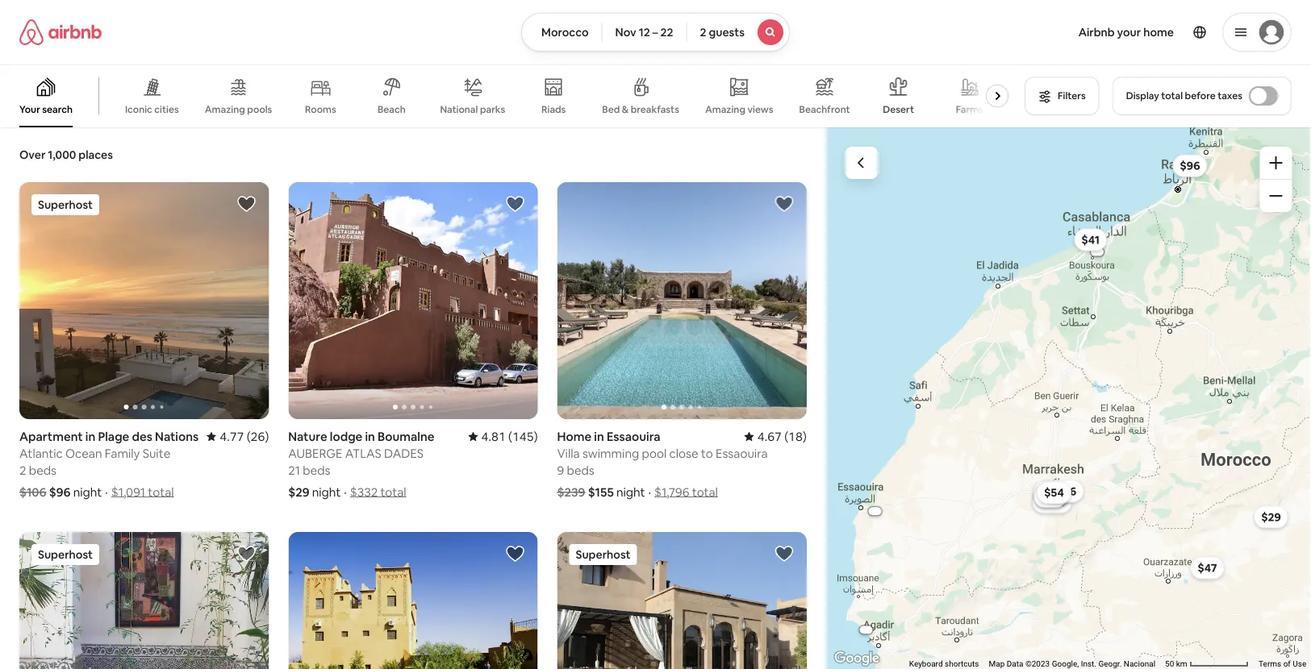 Task type: vqa. For each thing, say whether or not it's contained in the screenshot.
guests
yes



Task type: locate. For each thing, give the bounding box(es) containing it.
nov
[[615, 25, 636, 40]]

amazing
[[705, 103, 746, 116], [205, 103, 245, 116]]

nov 12 – 22 button
[[602, 13, 687, 52]]

–
[[653, 25, 658, 40]]

2 horizontal spatial ·
[[648, 484, 651, 500]]

$96 down atlantic
[[49, 484, 71, 500]]

1 vertical spatial 2
[[19, 463, 26, 478]]

essaouira up pool
[[607, 429, 661, 444]]

2 horizontal spatial night
[[616, 484, 645, 500]]

1 horizontal spatial $96
[[1180, 159, 1200, 173]]

beds down auberge
[[303, 463, 330, 478]]

in inside "nature lodge in boumalne auberge atlas dades 21 beds $29 night · $332 total"
[[365, 429, 375, 444]]

2 · from the left
[[344, 484, 347, 500]]

display total before taxes
[[1126, 90, 1243, 102]]

atlantic
[[19, 446, 63, 461]]

desert
[[883, 103, 914, 116]]

night left '$332'
[[312, 484, 341, 500]]

places
[[79, 148, 113, 162]]

None search field
[[521, 13, 790, 52]]

ocean
[[65, 446, 102, 461]]

geogr.
[[1098, 660, 1122, 669]]

· inside apartment in plage des nations atlantic ocean family suite 2 beds $106 $96 night · $1,091 total
[[105, 484, 108, 500]]

3 night from the left
[[616, 484, 645, 500]]

1 vertical spatial $96
[[49, 484, 71, 500]]

riads
[[542, 103, 566, 116]]

©2023
[[1025, 660, 1050, 669]]

over
[[19, 148, 45, 162]]

1 horizontal spatial beds
[[303, 463, 330, 478]]

0 horizontal spatial amazing
[[205, 103, 245, 116]]

iconic cities
[[125, 103, 179, 116]]

beds inside home in essaouira villa swimming pool close to essaouira 9 beds $239 $155 night · $1,796 total
[[567, 463, 595, 478]]

0 horizontal spatial night
[[73, 484, 102, 500]]

night inside home in essaouira villa swimming pool close to essaouira 9 beds $239 $155 night · $1,796 total
[[616, 484, 645, 500]]

profile element
[[809, 0, 1292, 65]]

0 horizontal spatial $106
[[19, 484, 46, 500]]

of
[[1283, 660, 1291, 669]]

$106 inside button
[[1040, 495, 1065, 510]]

iconic
[[125, 103, 152, 116]]

(18)
[[785, 429, 807, 444]]

group
[[0, 65, 1015, 128], [19, 182, 269, 419], [288, 182, 538, 419], [557, 182, 807, 419], [19, 532, 269, 670], [288, 532, 538, 670], [557, 532, 807, 670]]

national parks
[[440, 103, 505, 116]]

display total before taxes button
[[1113, 77, 1292, 115]]

total inside "nature lodge in boumalne auberge atlas dades 21 beds $29 night · $332 total"
[[380, 484, 406, 500]]

1 vertical spatial essaouira
[[716, 446, 768, 461]]

$239
[[557, 484, 585, 500]]

beds down atlantic
[[29, 463, 57, 478]]

terms of use
[[1259, 660, 1307, 669]]

amazing for amazing views
[[705, 103, 746, 116]]

$66
[[1041, 485, 1061, 500]]

2 beds from the left
[[303, 463, 330, 478]]

0 vertical spatial 2
[[700, 25, 706, 40]]

pools
[[247, 103, 272, 116]]

1 horizontal spatial $29
[[1261, 510, 1281, 525]]

4.81 out of 5 average rating,  145 reviews image
[[469, 429, 538, 444]]

1 horizontal spatial night
[[312, 484, 341, 500]]

$41 button
[[1074, 229, 1107, 251]]

·
[[105, 484, 108, 500], [344, 484, 347, 500], [648, 484, 651, 500]]

1 horizontal spatial ·
[[344, 484, 347, 500]]

$155
[[588, 484, 614, 500]]

total inside display total before taxes button
[[1161, 90, 1183, 102]]

0 horizontal spatial $29
[[288, 484, 309, 500]]

use
[[1293, 660, 1307, 669]]

0 horizontal spatial ·
[[105, 484, 108, 500]]

2 horizontal spatial in
[[594, 429, 604, 444]]

home
[[557, 429, 592, 444]]

2 horizontal spatial beds
[[567, 463, 595, 478]]

2 in from the left
[[365, 429, 375, 444]]

$81
[[1041, 490, 1060, 504]]

0 horizontal spatial 2
[[19, 463, 26, 478]]

amazing left views
[[705, 103, 746, 116]]

swimming
[[583, 446, 639, 461]]

in inside apartment in plage des nations atlantic ocean family suite 2 beds $106 $96 night · $1,091 total
[[85, 429, 95, 444]]

nov 12 – 22
[[615, 25, 673, 40]]

night inside apartment in plage des nations atlantic ocean family suite 2 beds $106 $96 night · $1,091 total
[[73, 484, 102, 500]]

total
[[1161, 90, 1183, 102], [148, 484, 174, 500], [380, 484, 406, 500], [692, 484, 718, 500]]

inst.
[[1081, 660, 1096, 669]]

0 horizontal spatial beds
[[29, 463, 57, 478]]

1 horizontal spatial $106
[[1040, 495, 1065, 510]]

$106
[[19, 484, 46, 500], [1040, 495, 1065, 510]]

to
[[701, 446, 713, 461]]

1 · from the left
[[105, 484, 108, 500]]

3 beds from the left
[[567, 463, 595, 478]]

$115 button
[[1035, 482, 1073, 505]]

0 vertical spatial $96
[[1180, 159, 1200, 173]]

beds right 9
[[567, 463, 595, 478]]

nature lodge in boumalne auberge atlas dades 21 beds $29 night · $332 total
[[288, 429, 435, 500]]

add to wishlist: hotel room in skoura image
[[506, 545, 525, 564]]

1 night from the left
[[73, 484, 102, 500]]

$1,796 total button
[[655, 484, 718, 500]]

3 · from the left
[[648, 484, 651, 500]]

beds for 9 beds
[[567, 463, 595, 478]]

google,
[[1052, 660, 1079, 669]]

0 horizontal spatial in
[[85, 429, 95, 444]]

night right $155
[[616, 484, 645, 500]]

3 in from the left
[[594, 429, 604, 444]]

0 vertical spatial $29
[[288, 484, 309, 500]]

total left before
[[1161, 90, 1183, 102]]

1 in from the left
[[85, 429, 95, 444]]

1 horizontal spatial in
[[365, 429, 375, 444]]

2 guests
[[700, 25, 745, 40]]

add to wishlist: room in marrakesh image
[[237, 545, 256, 564]]

0 vertical spatial essaouira
[[607, 429, 661, 444]]

in up atlas
[[365, 429, 375, 444]]

· inside "nature lodge in boumalne auberge atlas dades 21 beds $29 night · $332 total"
[[344, 484, 347, 500]]

2 left 'guests'
[[700, 25, 706, 40]]

in for home
[[594, 429, 604, 444]]

keyboard
[[909, 660, 943, 669]]

· left the $1,091 in the left of the page
[[105, 484, 108, 500]]

in inside home in essaouira villa swimming pool close to essaouira 9 beds $239 $155 night · $1,796 total
[[594, 429, 604, 444]]

1 horizontal spatial 2
[[700, 25, 706, 40]]

zoom in image
[[1269, 157, 1282, 169]]

in up swimming
[[594, 429, 604, 444]]

rooms
[[305, 103, 336, 116]]

$1,796
[[655, 484, 689, 500]]

$1,091
[[111, 484, 145, 500]]

1 horizontal spatial essaouira
[[716, 446, 768, 461]]

50
[[1165, 660, 1174, 669]]

1 horizontal spatial amazing
[[705, 103, 746, 116]]

morocco
[[542, 25, 589, 40]]

4.67
[[758, 429, 782, 444]]

$96
[[1180, 159, 1200, 173], [49, 484, 71, 500]]

4.77 out of 5 average rating,  26 reviews image
[[207, 429, 269, 444]]

in up ocean
[[85, 429, 95, 444]]

shortcuts
[[945, 660, 979, 669]]

2 down atlantic
[[19, 463, 26, 478]]

amazing views
[[705, 103, 773, 116]]

· left "$1,796"
[[648, 484, 651, 500]]

$96 down display total before taxes
[[1180, 159, 1200, 173]]

night
[[73, 484, 102, 500], [312, 484, 341, 500], [616, 484, 645, 500]]

total right '$332'
[[380, 484, 406, 500]]

total inside home in essaouira villa swimming pool close to essaouira 9 beds $239 $155 night · $1,796 total
[[692, 484, 718, 500]]

2 guests button
[[686, 13, 790, 52]]

dades
[[384, 446, 424, 461]]

beds inside apartment in plage des nations atlantic ocean family suite 2 beds $106 $96 night · $1,091 total
[[29, 463, 57, 478]]

family
[[105, 446, 140, 461]]

amazing left pools
[[205, 103, 245, 116]]

1 vertical spatial $29
[[1261, 510, 1281, 525]]

nature
[[288, 429, 327, 444]]

nations
[[155, 429, 199, 444]]

· inside home in essaouira villa swimming pool close to essaouira 9 beds $239 $155 night · $1,796 total
[[648, 484, 651, 500]]

0 horizontal spatial essaouira
[[607, 429, 661, 444]]

night for 2 beds
[[73, 484, 102, 500]]

night down ocean
[[73, 484, 102, 500]]

apartment in plage des nations atlantic ocean family suite 2 beds $106 $96 night · $1,091 total
[[19, 429, 199, 500]]

· left '$332'
[[344, 484, 347, 500]]

des
[[132, 429, 152, 444]]

beds for 2 beds
[[29, 463, 57, 478]]

taxes
[[1218, 90, 1243, 102]]

1 beds from the left
[[29, 463, 57, 478]]

total right "$1,796"
[[692, 484, 718, 500]]

$47 button
[[1190, 557, 1225, 580]]

essaouira down '4.67'
[[716, 446, 768, 461]]

$226 button
[[1043, 480, 1084, 503]]

home in essaouira villa swimming pool close to essaouira 9 beds $239 $155 night · $1,796 total
[[557, 429, 768, 500]]

0 horizontal spatial $96
[[49, 484, 71, 500]]

2 night from the left
[[312, 484, 341, 500]]

total right the $1,091 in the left of the page
[[148, 484, 174, 500]]



Task type: describe. For each thing, give the bounding box(es) containing it.
22
[[661, 25, 673, 40]]

google map
showing 20 stays. region
[[826, 128, 1311, 670]]

4.67 (18)
[[758, 429, 807, 444]]

beachfront
[[799, 103, 850, 116]]

guests
[[709, 25, 745, 40]]

bed
[[602, 103, 620, 116]]

$96 button
[[1173, 155, 1208, 177]]

50 km button
[[1160, 659, 1254, 670]]

4.81 (145)
[[481, 429, 538, 444]]

plage
[[98, 429, 129, 444]]

home
[[1144, 25, 1174, 40]]

group containing iconic cities
[[0, 65, 1015, 128]]

zoom out image
[[1269, 190, 1282, 203]]

$81 button
[[1034, 486, 1067, 508]]

night for 9 beds
[[616, 484, 645, 500]]

auberge
[[288, 446, 343, 461]]

· for 2 beds
[[105, 484, 108, 500]]

boumalne
[[378, 429, 435, 444]]

your search
[[19, 103, 73, 116]]

$106 inside apartment in plage des nations atlantic ocean family suite 2 beds $106 $96 night · $1,091 total
[[19, 484, 46, 500]]

$332
[[350, 484, 378, 500]]

apartment
[[19, 429, 83, 444]]

map data ©2023 google, inst. geogr. nacional
[[989, 660, 1155, 669]]

add to wishlist: apartment in plage des nations image
[[237, 194, 256, 214]]

· for 9 beds
[[648, 484, 651, 500]]

national
[[440, 103, 478, 116]]

$96 inside apartment in plage des nations atlantic ocean family suite 2 beds $106 $96 night · $1,091 total
[[49, 484, 71, 500]]

$115
[[1043, 486, 1066, 501]]

$47
[[1198, 561, 1217, 576]]

$53 button
[[1034, 486, 1068, 508]]

$29 button
[[1254, 506, 1289, 529]]

views
[[748, 103, 773, 116]]

night inside "nature lodge in boumalne auberge atlas dades 21 beds $29 night · $332 total"
[[312, 484, 341, 500]]

50 km
[[1165, 660, 1189, 669]]

map
[[989, 660, 1005, 669]]

parks
[[480, 103, 505, 116]]

airbnb
[[1079, 25, 1115, 40]]

display
[[1126, 90, 1159, 102]]

search
[[42, 103, 73, 116]]

google image
[[830, 649, 883, 670]]

$226
[[1050, 484, 1077, 499]]

$29 inside "button"
[[1261, 510, 1281, 525]]

(145)
[[508, 429, 538, 444]]

your
[[19, 103, 40, 116]]

beds inside "nature lodge in boumalne auberge atlas dades 21 beds $29 night · $332 total"
[[303, 463, 330, 478]]

filters
[[1058, 90, 1086, 102]]

over 1,000 places
[[19, 148, 113, 162]]

breakfasts
[[631, 103, 679, 116]]

bed & breakfasts
[[602, 103, 679, 116]]

in for apartment
[[85, 429, 95, 444]]

amazing for amazing pools
[[205, 103, 245, 116]]

add to wishlist: home in marrakech image
[[775, 545, 794, 564]]

your
[[1117, 25, 1141, 40]]

farms
[[956, 103, 984, 116]]

amazing pools
[[205, 103, 272, 116]]

cities
[[154, 103, 179, 116]]

$106 button
[[1032, 491, 1072, 514]]

4.81
[[481, 429, 506, 444]]

close
[[669, 446, 699, 461]]

beach
[[378, 103, 406, 116]]

$29 inside "nature lodge in boumalne auberge atlas dades 21 beds $29 night · $332 total"
[[288, 484, 309, 500]]

4.77 (26)
[[220, 429, 269, 444]]

keyboard shortcuts button
[[909, 659, 979, 670]]

total inside apartment in plage des nations atlantic ocean family suite 2 beds $106 $96 night · $1,091 total
[[148, 484, 174, 500]]

airbnb your home
[[1079, 25, 1174, 40]]

2 inside apartment in plage des nations atlantic ocean family suite 2 beds $106 $96 night · $1,091 total
[[19, 463, 26, 478]]

nacional
[[1124, 660, 1155, 669]]

9
[[557, 463, 564, 478]]

pool
[[642, 446, 667, 461]]

lodge
[[330, 429, 363, 444]]

2 inside 'button'
[[700, 25, 706, 40]]

data
[[1007, 660, 1023, 669]]

$1,091 total button
[[111, 484, 174, 500]]

add to wishlist: nature lodge in boumalne image
[[506, 194, 525, 214]]

4.77
[[220, 429, 244, 444]]

$53
[[1041, 490, 1061, 504]]

&
[[622, 103, 629, 116]]

$41
[[1082, 233, 1100, 247]]

$96 inside button
[[1180, 159, 1200, 173]]

$332 total button
[[350, 484, 406, 500]]

terms
[[1259, 660, 1281, 669]]

airbnb your home link
[[1069, 15, 1184, 49]]

add to wishlist: home in essaouira image
[[775, 194, 794, 214]]

$66 button
[[1034, 481, 1068, 504]]

$54 button
[[1037, 482, 1072, 505]]

terms of use link
[[1259, 660, 1307, 669]]

none search field containing morocco
[[521, 13, 790, 52]]

4.67 out of 5 average rating,  18 reviews image
[[745, 429, 807, 444]]

keyboard shortcuts
[[909, 660, 979, 669]]

before
[[1185, 90, 1216, 102]]

$54
[[1044, 486, 1064, 500]]



